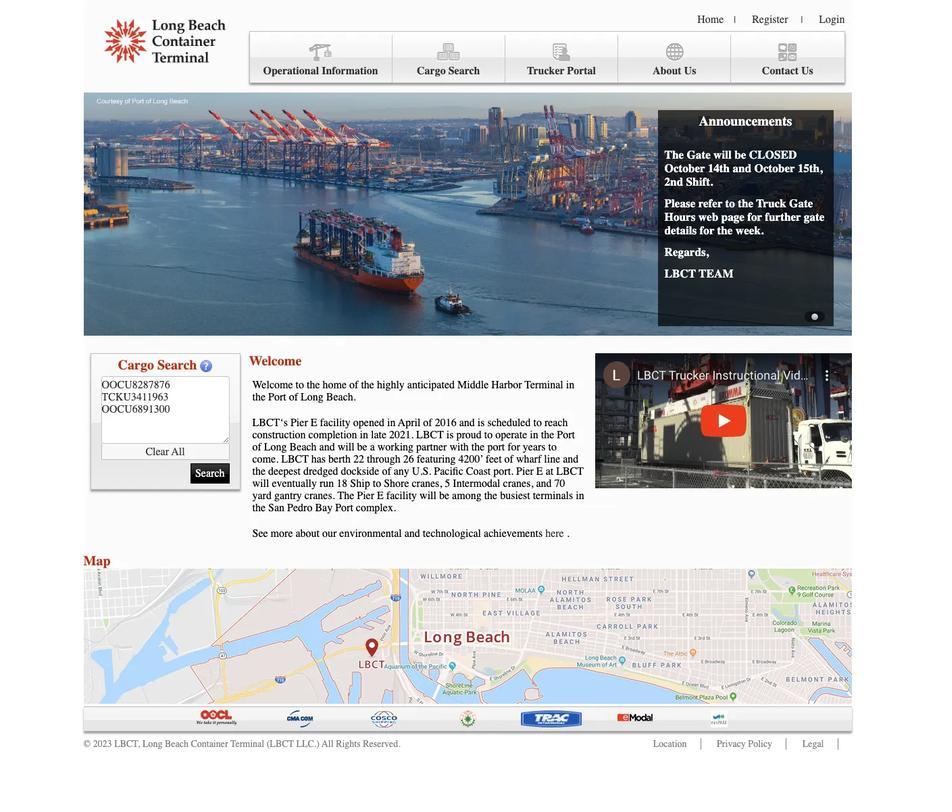 Task type: locate. For each thing, give the bounding box(es) containing it.
0 horizontal spatial port
[[268, 391, 286, 404]]

the gate will be closed october 14th and october 15th, 2nd shift.
[[665, 148, 823, 189]]

0 horizontal spatial cranes,
[[412, 478, 442, 490]]

0 vertical spatial terminal
[[525, 379, 564, 391]]

facility down the beach.
[[320, 417, 351, 429]]

e up the has
[[311, 417, 317, 429]]

pier down dockside
[[357, 490, 375, 502]]

1 vertical spatial the
[[338, 490, 354, 502]]

1 horizontal spatial |
[[801, 14, 803, 26]]

regards,​
[[665, 245, 709, 259]]

cranes, left 5
[[412, 478, 442, 490]]

beach.
[[326, 391, 356, 404]]

2 vertical spatial long
[[143, 739, 163, 750]]

0 vertical spatial gate
[[687, 148, 711, 162]]

lbct left the has
[[281, 454, 309, 466]]

all right clear in the bottom of the page
[[171, 446, 185, 458]]

long left the beach.
[[301, 391, 324, 404]]

the up 2nd
[[665, 148, 684, 162]]

contact
[[762, 65, 799, 77]]

0 horizontal spatial e
[[311, 417, 317, 429]]

home
[[323, 379, 347, 391]]

1 cranes, from the left
[[412, 478, 442, 490]]

us right about at the right top of page
[[684, 65, 696, 77]]

the inside the gate will be closed october 14th and october 15th, 2nd shift.
[[665, 148, 684, 162]]

busiest
[[500, 490, 530, 502]]

october
[[665, 162, 705, 175], [755, 162, 795, 175]]

terminal right "harbor"
[[525, 379, 564, 391]]

coast
[[466, 466, 491, 478]]

gate inside please refer to the truck gate hours web page for further gate details for the week.
[[790, 197, 813, 210]]

us for about us
[[684, 65, 696, 77]]

1 horizontal spatial beach
[[290, 441, 317, 454]]

0 horizontal spatial the
[[338, 490, 354, 502]]

about
[[296, 528, 320, 540]]

2 horizontal spatial port
[[557, 429, 575, 441]]

cranes, down wharf
[[503, 478, 534, 490]]

0 vertical spatial pier
[[291, 417, 308, 429]]

terminals
[[533, 490, 573, 502]]

the right "run"
[[338, 490, 354, 502]]

|
[[734, 14, 736, 26], [801, 14, 803, 26]]

gate right truck
[[790, 197, 813, 210]]

facility
[[320, 417, 351, 429], [387, 490, 417, 502]]

0 vertical spatial long
[[301, 391, 324, 404]]

our
[[322, 528, 337, 540]]

achievements
[[484, 528, 543, 540]]

be left a
[[357, 441, 367, 454]]

truck
[[757, 197, 787, 210]]

eventually
[[272, 478, 317, 490]]

clear
[[146, 446, 169, 458]]

further
[[765, 210, 801, 224]]

beach
[[290, 441, 317, 454], [165, 739, 189, 750]]

home
[[698, 14, 724, 26]]

is left scheduled
[[478, 417, 485, 429]]

completion
[[309, 429, 357, 441]]

us
[[684, 65, 696, 77], [802, 65, 814, 77]]

and right 2016
[[459, 417, 475, 429]]

long right lbct,
[[143, 739, 163, 750]]

october up please on the top right of page
[[665, 162, 705, 175]]

of left the any on the bottom
[[382, 466, 391, 478]]

be left closed on the top right of the page
[[735, 148, 747, 162]]

70
[[555, 478, 565, 490]]

e left "at"
[[537, 466, 543, 478]]

cargo
[[417, 65, 446, 77], [118, 358, 154, 373]]

bay
[[315, 502, 333, 514]]

and up dredged
[[319, 441, 335, 454]]

october up truck
[[755, 162, 795, 175]]

| left login
[[801, 14, 803, 26]]

in left the late
[[360, 429, 368, 441]]

1 horizontal spatial facility
[[387, 490, 417, 502]]

details
[[665, 224, 697, 237]]

of
[[350, 379, 359, 391], [289, 391, 298, 404], [423, 417, 432, 429], [252, 441, 261, 454], [505, 454, 514, 466], [382, 466, 391, 478]]

welcome for welcome
[[249, 354, 302, 369]]

1 vertical spatial welcome
[[252, 379, 293, 391]]

None submit
[[191, 464, 229, 484]]

1 horizontal spatial gate
[[790, 197, 813, 210]]

login
[[819, 14, 845, 26]]

1 vertical spatial gate
[[790, 197, 813, 210]]

2 vertical spatial pier
[[357, 490, 375, 502]]

san
[[268, 502, 285, 514]]

1 vertical spatial port
[[557, 429, 575, 441]]

pier
[[291, 417, 308, 429], [516, 466, 534, 478], [357, 490, 375, 502]]

has
[[311, 454, 326, 466]]

0 horizontal spatial is
[[447, 429, 454, 441]]

2 us from the left
[[802, 65, 814, 77]]

the
[[665, 148, 684, 162], [338, 490, 354, 502]]

middle
[[458, 379, 489, 391]]

beach left container
[[165, 739, 189, 750]]

1 vertical spatial long
[[264, 441, 287, 454]]

pier right port.
[[516, 466, 534, 478]]

0 vertical spatial the
[[665, 148, 684, 162]]

0 vertical spatial beach
[[290, 441, 317, 454]]

featuring
[[417, 454, 456, 466]]

map
[[83, 554, 111, 569]]

0 vertical spatial cargo
[[417, 65, 446, 77]]

beach up dredged
[[290, 441, 317, 454]]

trucker portal
[[527, 65, 596, 77]]

0 vertical spatial all
[[171, 446, 185, 458]]

in
[[566, 379, 575, 391], [387, 417, 396, 429], [360, 429, 368, 441], [530, 429, 539, 441], [576, 490, 584, 502]]

yard
[[252, 490, 272, 502]]

1 vertical spatial pier
[[516, 466, 534, 478]]

18
[[337, 478, 348, 490]]

and left technological
[[405, 528, 420, 540]]

harbor
[[492, 379, 522, 391]]

at
[[546, 466, 554, 478]]

gate
[[804, 210, 825, 224]]

the up yard
[[252, 466, 266, 478]]

0 horizontal spatial long
[[143, 739, 163, 750]]

in up reach
[[566, 379, 575, 391]]

scheduled
[[488, 417, 531, 429]]

partner
[[416, 441, 447, 454]]

0 horizontal spatial october
[[665, 162, 705, 175]]

us right contact
[[802, 65, 814, 77]]

0 vertical spatial facility
[[320, 417, 351, 429]]

2 vertical spatial e
[[377, 490, 384, 502]]

is left proud on the bottom
[[447, 429, 454, 441]]

gate inside the gate will be closed october 14th and october 15th, 2nd shift.
[[687, 148, 711, 162]]

2 horizontal spatial long
[[301, 391, 324, 404]]

the up lbct's
[[252, 391, 266, 404]]

0 horizontal spatial cargo search
[[118, 358, 197, 373]]

0 vertical spatial be
[[735, 148, 747, 162]]

long down lbct's
[[264, 441, 287, 454]]

0 horizontal spatial cargo
[[118, 358, 154, 373]]

0 horizontal spatial |
[[734, 14, 736, 26]]

port up lbct's
[[268, 391, 286, 404]]

1 horizontal spatial the
[[665, 148, 684, 162]]

1 vertical spatial beach
[[165, 739, 189, 750]]

0 vertical spatial e
[[311, 417, 317, 429]]

2 horizontal spatial be
[[735, 148, 747, 162]]

the left week.
[[718, 224, 733, 237]]

0 vertical spatial search
[[449, 65, 480, 77]]

pier right lbct's
[[291, 417, 308, 429]]

highly
[[377, 379, 405, 391]]

the left highly
[[361, 379, 374, 391]]

0 horizontal spatial gate
[[687, 148, 711, 162]]

all right llc.)
[[322, 739, 334, 750]]

policy
[[749, 739, 773, 750]]

terminal left (lbct
[[230, 739, 264, 750]]

operational
[[263, 65, 319, 77]]

welcome inside welcome to the home of the highly anticipated middle harbor terminal in the port of long beach.
[[252, 379, 293, 391]]

for right page
[[748, 210, 763, 224]]

to right proud on the bottom
[[484, 429, 493, 441]]

will
[[714, 148, 732, 162], [338, 441, 355, 454], [252, 478, 269, 490], [420, 490, 437, 502]]

2 vertical spatial be
[[439, 490, 450, 502]]

1 horizontal spatial us
[[802, 65, 814, 77]]

beach inside lbct's pier e facility opened in april of 2016 and is scheduled to reach construction completion in late 2021.  lbct is proud to operate in the port of long beach and will be a working partner with the port for years to come.  lbct has berth 22 through 26 featuring 4200' feet of wharf line and the deepest dredged dockside of any u.s. pacific coast port. pier e at lbct will eventually run 18 ship to shore cranes, 5 intermodal cranes, and 70 yard gantry cranes. the pier e facility will be among the busiest terminals in the san pedro bay port complex.
[[290, 441, 317, 454]]

port
[[268, 391, 286, 404], [557, 429, 575, 441], [335, 502, 353, 514]]

lbct team
[[665, 267, 734, 281]]

facility down the any on the bottom
[[387, 490, 417, 502]]

lbct's
[[252, 417, 288, 429]]

menu bar
[[249, 31, 845, 83]]

gate
[[687, 148, 711, 162], [790, 197, 813, 210]]

terminal
[[525, 379, 564, 391], [230, 739, 264, 750]]

menu bar containing operational information
[[249, 31, 845, 83]]

the left truck
[[738, 197, 754, 210]]

will inside the gate will be closed october 14th and october 15th, 2nd shift.
[[714, 148, 732, 162]]

e
[[311, 417, 317, 429], [537, 466, 543, 478], [377, 490, 384, 502]]

will down announcements
[[714, 148, 732, 162]]

and
[[459, 417, 475, 429], [319, 441, 335, 454], [563, 454, 579, 466], [536, 478, 552, 490], [405, 528, 420, 540]]

port up line
[[557, 429, 575, 441]]

1 vertical spatial terminal
[[230, 739, 264, 750]]

1 horizontal spatial long
[[264, 441, 287, 454]]

1 horizontal spatial all
[[322, 739, 334, 750]]

the
[[738, 197, 754, 210], [718, 224, 733, 237], [307, 379, 320, 391], [361, 379, 374, 391], [252, 391, 266, 404], [541, 429, 554, 441], [472, 441, 485, 454], [252, 466, 266, 478], [484, 490, 498, 502], [252, 502, 266, 514]]

all
[[171, 446, 185, 458], [322, 739, 334, 750]]

0 horizontal spatial facility
[[320, 417, 351, 429]]

to right refer
[[726, 197, 735, 210]]

2 | from the left
[[801, 14, 803, 26]]

lbct,
[[114, 739, 140, 750]]

1 horizontal spatial cranes,
[[503, 478, 534, 490]]

0 horizontal spatial us
[[684, 65, 696, 77]]

for inside lbct's pier e facility opened in april of 2016 and is scheduled to reach construction completion in late 2021.  lbct is proud to operate in the port of long beach and will be a working partner with the port for years to come.  lbct has berth 22 through 26 featuring 4200' feet of wharf line and the deepest dredged dockside of any u.s. pacific coast port. pier e at lbct will eventually run 18 ship to shore cranes, 5 intermodal cranes, and 70 yard gantry cranes. the pier e facility will be among the busiest terminals in the san pedro bay port complex.
[[508, 441, 520, 454]]

0 horizontal spatial be
[[357, 441, 367, 454]]

to right ship
[[373, 478, 381, 490]]

in right "operate"
[[530, 429, 539, 441]]

2 horizontal spatial pier
[[516, 466, 534, 478]]

for right port
[[508, 441, 520, 454]]

1 horizontal spatial october
[[755, 162, 795, 175]]

e left shore
[[377, 490, 384, 502]]

port
[[488, 441, 505, 454]]

be left among
[[439, 490, 450, 502]]

1 vertical spatial e
[[537, 466, 543, 478]]

1 horizontal spatial cargo
[[417, 65, 446, 77]]

register
[[752, 14, 788, 26]]

cranes.
[[305, 490, 335, 502]]

0 vertical spatial port
[[268, 391, 286, 404]]

welcome
[[249, 354, 302, 369], [252, 379, 293, 391]]

and left 70
[[536, 478, 552, 490]]

| right home link
[[734, 14, 736, 26]]

here link
[[546, 528, 564, 540]]

for right details
[[700, 224, 715, 237]]

1 horizontal spatial port
[[335, 502, 353, 514]]

welcome to the home of the highly anticipated middle harbor terminal in the port of long beach.
[[252, 379, 575, 404]]

2 cranes, from the left
[[503, 478, 534, 490]]

privacy policy
[[717, 739, 773, 750]]

1 horizontal spatial terminal
[[525, 379, 564, 391]]

0 horizontal spatial search
[[157, 358, 197, 373]]

contact us
[[762, 65, 814, 77]]

cranes,
[[412, 478, 442, 490], [503, 478, 534, 490]]

operate
[[496, 429, 527, 441]]

april
[[398, 417, 421, 429]]

©
[[83, 739, 91, 750]]

0 horizontal spatial for
[[508, 441, 520, 454]]

to left home
[[296, 379, 304, 391]]

0 horizontal spatial all
[[171, 446, 185, 458]]

1 vertical spatial all
[[322, 739, 334, 750]]

gate up shift.
[[687, 148, 711, 162]]

port right bay at the bottom left of the page
[[335, 502, 353, 514]]

proud
[[457, 429, 482, 441]]

0 vertical spatial welcome
[[249, 354, 302, 369]]

1 horizontal spatial be
[[439, 490, 450, 502]]

1 vertical spatial cargo search
[[118, 358, 197, 373]]

hours
[[665, 210, 696, 224]]

1 us from the left
[[684, 65, 696, 77]]

2 vertical spatial port
[[335, 502, 353, 514]]

to left reach
[[534, 417, 542, 429]]

1 horizontal spatial cargo search
[[417, 65, 480, 77]]

the left port
[[472, 441, 485, 454]]



Task type: describe. For each thing, give the bounding box(es) containing it.
please refer to the truck gate hours web page for further gate details for the week.
[[665, 197, 825, 237]]

clear all
[[146, 446, 185, 458]]

4200'
[[459, 454, 483, 466]]

0 horizontal spatial pier
[[291, 417, 308, 429]]

1 vertical spatial facility
[[387, 490, 417, 502]]

terminal inside welcome to the home of the highly anticipated middle harbor terminal in the port of long beach.
[[525, 379, 564, 391]]

location link
[[654, 739, 687, 750]]

0 vertical spatial cargo search
[[417, 65, 480, 77]]

construction
[[252, 429, 306, 441]]

22
[[353, 454, 364, 466]]

1 vertical spatial cargo
[[118, 358, 154, 373]]

opened
[[353, 417, 385, 429]]

privacy
[[717, 739, 746, 750]]

any
[[394, 466, 410, 478]]

wharf
[[516, 454, 542, 466]]

1 | from the left
[[734, 14, 736, 26]]

dockside
[[341, 466, 380, 478]]

clear all button
[[101, 444, 229, 460]]

the left san
[[252, 502, 266, 514]]

2 horizontal spatial for
[[748, 210, 763, 224]]

operational information
[[263, 65, 378, 77]]

environmental
[[340, 528, 402, 540]]

1 vertical spatial search
[[157, 358, 197, 373]]

2021.
[[389, 429, 414, 441]]

and right line
[[563, 454, 579, 466]]

1 horizontal spatial pier
[[357, 490, 375, 502]]

1 horizontal spatial e
[[377, 490, 384, 502]]

portal
[[567, 65, 596, 77]]

will left a
[[338, 441, 355, 454]]

more
[[271, 528, 293, 540]]

about us link
[[619, 35, 732, 83]]

berth
[[329, 454, 351, 466]]

rights
[[336, 739, 361, 750]]

1 horizontal spatial is
[[478, 417, 485, 429]]

the up line
[[541, 429, 554, 441]]

2023
[[93, 739, 112, 750]]

privacy policy link
[[717, 739, 773, 750]]

intermodal
[[453, 478, 501, 490]]

15th,
[[798, 162, 823, 175]]

page
[[722, 210, 745, 224]]

late
[[371, 429, 387, 441]]

register link
[[752, 14, 788, 26]]

trucker portal link
[[506, 35, 619, 83]]

of right home
[[350, 379, 359, 391]]

0 horizontal spatial beach
[[165, 739, 189, 750]]

cargo inside menu bar
[[417, 65, 446, 77]]

in right the late
[[387, 417, 396, 429]]

login link
[[819, 14, 845, 26]]

week.
[[736, 224, 764, 237]]

1 horizontal spatial for
[[700, 224, 715, 237]]

legal
[[803, 739, 824, 750]]

lbct's pier e facility opened in april of 2016 and is scheduled to reach construction completion in late 2021.  lbct is proud to operate in the port of long beach and will be a working partner with the port for years to come.  lbct has berth 22 through 26 featuring 4200' feet of wharf line and the deepest dredged dockside of any u.s. pacific coast port. pier e at lbct will eventually run 18 ship to shore cranes, 5 intermodal cranes, and 70 yard gantry cranes. the pier e facility will be among the busiest terminals in the san pedro bay port complex.
[[252, 417, 584, 514]]

lbct up featuring
[[416, 429, 444, 441]]

pacific
[[434, 466, 464, 478]]

long inside welcome to the home of the highly anticipated middle harbor terminal in the port of long beach.
[[301, 391, 324, 404]]

the left home
[[307, 379, 320, 391]]

run
[[320, 478, 334, 490]]

2 horizontal spatial e
[[537, 466, 543, 478]]

1 horizontal spatial search
[[449, 65, 480, 77]]

to right years
[[549, 441, 557, 454]]

Enter container numbers and/ or booking numbers. text field
[[101, 377, 229, 444]]

among
[[452, 490, 482, 502]]

port.
[[494, 466, 514, 478]]

legal link
[[803, 739, 824, 750]]

to inside please refer to the truck gate hours web page for further gate details for the week.
[[726, 197, 735, 210]]

of left 2016
[[423, 417, 432, 429]]

of down lbct's
[[252, 441, 261, 454]]

be inside the gate will be closed october 14th and october 15th, 2nd shift.
[[735, 148, 747, 162]]

shift.
[[686, 175, 713, 189]]

to inside welcome to the home of the highly anticipated middle harbor terminal in the port of long beach.
[[296, 379, 304, 391]]

will down come.
[[252, 478, 269, 490]]

the right among
[[484, 490, 498, 502]]

contact us link
[[732, 35, 845, 83]]

1 vertical spatial be
[[357, 441, 367, 454]]

5
[[445, 478, 450, 490]]

long inside lbct's pier e facility opened in april of 2016 and is scheduled to reach construction completion in late 2021.  lbct is proud to operate in the port of long beach and will be a working partner with the port for years to come.  lbct has berth 22 through 26 featuring 4200' feet of wharf line and the deepest dredged dockside of any u.s. pacific coast port. pier e at lbct will eventually run 18 ship to shore cranes, 5 intermodal cranes, and 70 yard gantry cranes. the pier e facility will be among the busiest terminals in the san pedro bay port complex.
[[264, 441, 287, 454]]

years
[[523, 441, 546, 454]]

ship
[[350, 478, 370, 490]]

container
[[191, 739, 228, 750]]

lbct right "at"
[[556, 466, 584, 478]]

in right 70
[[576, 490, 584, 502]]

.
[[567, 528, 570, 540]]

2 october from the left
[[755, 162, 795, 175]]

lbct down regards,​
[[665, 267, 696, 281]]

(lbct
[[267, 739, 294, 750]]

see
[[252, 528, 268, 540]]

2016
[[435, 417, 457, 429]]

home link
[[698, 14, 724, 26]]

complex.
[[356, 502, 396, 514]]

of up construction
[[289, 391, 298, 404]]

welcome for welcome to the home of the highly anticipated middle harbor terminal in the port of long beach.
[[252, 379, 293, 391]]

a
[[370, 441, 375, 454]]

feet
[[486, 454, 502, 466]]

team
[[699, 267, 734, 281]]

deepest
[[268, 466, 301, 478]]

26
[[403, 454, 414, 466]]

will left 5
[[420, 490, 437, 502]]

line
[[544, 454, 561, 466]]

1 october from the left
[[665, 162, 705, 175]]

location
[[654, 739, 687, 750]]

come.
[[252, 454, 279, 466]]

llc.)
[[296, 739, 320, 750]]

through
[[367, 454, 401, 466]]

reserved.
[[363, 739, 401, 750]]

closed
[[749, 148, 797, 162]]

working
[[378, 441, 414, 454]]

2nd
[[665, 175, 684, 189]]

please
[[665, 197, 696, 210]]

reach
[[545, 417, 568, 429]]

0 horizontal spatial terminal
[[230, 739, 264, 750]]

technological
[[423, 528, 481, 540]]

of right feet
[[505, 454, 514, 466]]

here
[[546, 528, 564, 540]]

gantry
[[274, 490, 302, 502]]

with
[[450, 441, 469, 454]]

in inside welcome to the home of the highly anticipated middle harbor terminal in the port of long beach.
[[566, 379, 575, 391]]

port inside welcome to the home of the highly anticipated middle harbor terminal in the port of long beach.
[[268, 391, 286, 404]]

us for contact us
[[802, 65, 814, 77]]

all inside button
[[171, 446, 185, 458]]

anticipated
[[407, 379, 455, 391]]

the inside lbct's pier e facility opened in april of 2016 and is scheduled to reach construction completion in late 2021.  lbct is proud to operate in the port of long beach and will be a working partner with the port for years to come.  lbct has berth 22 through 26 featuring 4200' feet of wharf line and the deepest dredged dockside of any u.s. pacific coast port. pier e at lbct will eventually run 18 ship to shore cranes, 5 intermodal cranes, and 70 yard gantry cranes. the pier e facility will be among the busiest terminals in the san pedro bay port complex.
[[338, 490, 354, 502]]

trucker
[[527, 65, 565, 77]]



Task type: vqa. For each thing, say whether or not it's contained in the screenshot.
Trucker
yes



